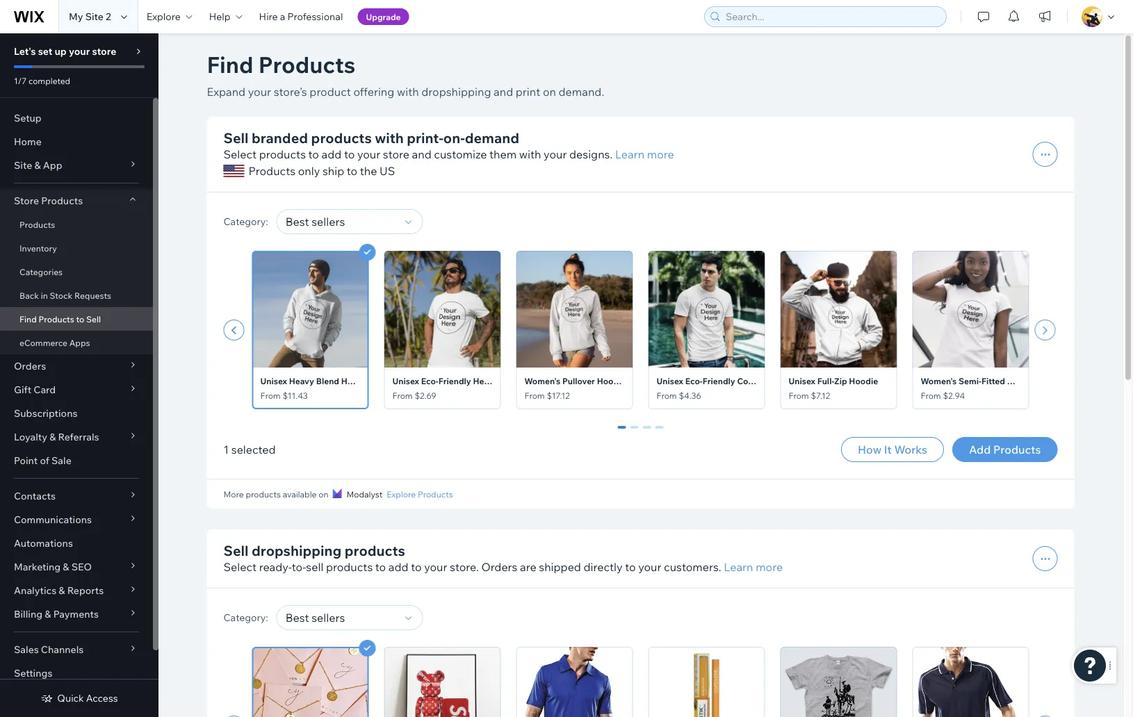 Task type: vqa. For each thing, say whether or not it's contained in the screenshot.


Task type: locate. For each thing, give the bounding box(es) containing it.
4 unisex from the left
[[789, 376, 816, 387]]

3 t- from the left
[[1071, 376, 1078, 387]]

0 horizontal spatial site
[[14, 159, 32, 171]]

0 horizontal spatial cotton
[[500, 376, 528, 387]]

$7.12
[[811, 391, 830, 401]]

store products button
[[0, 189, 153, 213]]

0 horizontal spatial t-
[[530, 376, 537, 387]]

unisex inside unisex full-zip hoodie from $7.12
[[789, 376, 816, 387]]

eco- inside unisex eco-friendly cotton t-shirt from $4.36
[[685, 376, 703, 387]]

2 horizontal spatial cotton
[[1041, 376, 1069, 387]]

upgrade
[[366, 11, 401, 22]]

1 hoodie from the left
[[341, 376, 370, 387]]

1 category: from the top
[[224, 216, 268, 228]]

t-
[[530, 376, 537, 387], [767, 376, 774, 387], [1071, 376, 1078, 387]]

0 vertical spatial with
[[397, 85, 419, 99]]

2 friendly from the left
[[703, 376, 736, 387]]

from
[[260, 391, 281, 401], [393, 391, 413, 401], [525, 391, 545, 401], [657, 391, 677, 401], [789, 391, 809, 401], [921, 391, 941, 401]]

eco- up $2.69
[[421, 376, 439, 387]]

1 vertical spatial explore
[[387, 489, 416, 500]]

products inside find products expand your store's product offering with dropshipping and print on demand.
[[258, 50, 356, 79]]

billing
[[14, 608, 43, 621]]

0 horizontal spatial on
[[319, 489, 329, 500]]

hoodie right the pullover
[[597, 376, 626, 387]]

1 horizontal spatial find
[[207, 50, 253, 79]]

t- inside women's semi-fitted organic cotton t-shirt from $2.94
[[1071, 376, 1078, 387]]

0 vertical spatial category:
[[224, 216, 268, 228]]

0 vertical spatial explore
[[147, 10, 181, 23]]

unisex full-zip hoodie from $7.12
[[789, 376, 878, 401]]

sell inside sell dropshipping products select ready-to-sell products to add to your store. orders are shipped directly to your customers. learn more
[[224, 542, 249, 559]]

and down print-
[[412, 147, 432, 161]]

sell down more
[[224, 542, 249, 559]]

women's up $17.12 on the bottom
[[525, 376, 561, 387]]

heavy
[[289, 376, 314, 387], [473, 376, 498, 387]]

with
[[397, 85, 419, 99], [375, 129, 404, 146], [519, 147, 541, 161]]

1 horizontal spatial t-
[[767, 376, 774, 387]]

& for billing
[[45, 608, 51, 621]]

& left app
[[34, 159, 41, 171]]

t- right organic
[[1071, 376, 1078, 387]]

sales
[[14, 644, 39, 656]]

1 unisex from the left
[[260, 376, 287, 387]]

2 women's from the left
[[921, 376, 957, 387]]

with inside find products expand your store's product offering with dropshipping and print on demand.
[[397, 85, 419, 99]]

home
[[14, 136, 42, 148]]

1 shirt from the left
[[537, 376, 556, 387]]

2 category: from the top
[[224, 612, 268, 624]]

1 horizontal spatial explore
[[387, 489, 416, 500]]

sell down 'requests'
[[86, 314, 101, 324]]

customize
[[434, 147, 487, 161]]

store
[[92, 45, 116, 57], [383, 147, 410, 161]]

products for add products
[[994, 443, 1041, 457]]

1 vertical spatial find
[[19, 314, 37, 324]]

select left ready-
[[224, 560, 257, 574]]

2 eco- from the left
[[685, 376, 703, 387]]

explore right modalyst
[[387, 489, 416, 500]]

4 from from the left
[[657, 391, 677, 401]]

to right directly
[[625, 560, 636, 574]]

unisex for unisex heavy blend hoodie
[[260, 376, 287, 387]]

directly
[[584, 560, 623, 574]]

hoodie for unisex heavy blend hoodie from $11.43
[[341, 376, 370, 387]]

0 horizontal spatial learn
[[615, 147, 645, 161]]

category: field down ship
[[281, 210, 401, 234]]

1 vertical spatial learn more link
[[724, 559, 783, 576]]

dropshipping up to-
[[252, 542, 342, 559]]

select down branded
[[224, 147, 257, 161]]

0 vertical spatial store
[[92, 45, 116, 57]]

my
[[69, 10, 83, 23]]

products inside popup button
[[41, 195, 83, 207]]

orders up 'gift card'
[[14, 360, 46, 372]]

2 hoodie from the left
[[597, 376, 626, 387]]

1 vertical spatial category: field
[[281, 606, 401, 630]]

0 horizontal spatial heavy
[[289, 376, 314, 387]]

0 1 2 3
[[618, 426, 663, 440]]

of
[[40, 455, 49, 467]]

0 vertical spatial orders
[[14, 360, 46, 372]]

1 left selected
[[224, 443, 229, 457]]

2 unisex from the left
[[393, 376, 419, 387]]

store down my site 2
[[92, 45, 116, 57]]

2 right my
[[106, 10, 111, 23]]

unisex up $11.43
[[260, 376, 287, 387]]

unisex eco-friendly heavy cotton t-shirt from $2.69
[[393, 376, 556, 401]]

back in stock requests
[[19, 290, 111, 301]]

from left $17.12 on the bottom
[[525, 391, 545, 401]]

category:
[[224, 216, 268, 228], [224, 612, 268, 624]]

friendly inside unisex eco-friendly heavy cotton t-shirt from $2.69
[[439, 376, 471, 387]]

products link
[[0, 213, 153, 236]]

gift card
[[14, 384, 56, 396]]

customers.
[[664, 560, 722, 574]]

dropshipping inside find products expand your store's product offering with dropshipping and print on demand.
[[422, 85, 491, 99]]

1 horizontal spatial add
[[389, 560, 409, 574]]

unisex up $7.12
[[789, 376, 816, 387]]

2 from from the left
[[393, 391, 413, 401]]

t- left full-
[[767, 376, 774, 387]]

0 vertical spatial more
[[647, 147, 674, 161]]

contacts button
[[0, 485, 153, 508]]

and left print
[[494, 85, 513, 99]]

0 horizontal spatial 1
[[224, 443, 229, 457]]

from inside women's semi-fitted organic cotton t-shirt from $2.94
[[921, 391, 941, 401]]

0 vertical spatial site
[[85, 10, 104, 23]]

loyalty & referrals button
[[0, 426, 153, 449]]

site & app button
[[0, 154, 153, 177]]

category: field for sell branded products with print-on-demand
[[281, 210, 401, 234]]

your up the
[[357, 147, 381, 161]]

products right sell
[[326, 560, 373, 574]]

1 eco- from the left
[[421, 376, 439, 387]]

eco- inside unisex eco-friendly heavy cotton t-shirt from $2.69
[[421, 376, 439, 387]]

unisex up $4.36
[[657, 376, 684, 387]]

find down back
[[19, 314, 37, 324]]

store products
[[14, 195, 83, 207]]

6 from from the left
[[921, 391, 941, 401]]

products right more
[[246, 489, 281, 500]]

and inside find products expand your store's product offering with dropshipping and print on demand.
[[494, 85, 513, 99]]

print
[[516, 85, 540, 99]]

1 vertical spatial site
[[14, 159, 32, 171]]

0 horizontal spatial orders
[[14, 360, 46, 372]]

0 vertical spatial select
[[224, 147, 257, 161]]

1 horizontal spatial cotton
[[737, 376, 765, 387]]

from left $11.43
[[260, 391, 281, 401]]

on inside find products expand your store's product offering with dropshipping and print on demand.
[[543, 85, 556, 99]]

dropshipping up on-
[[422, 85, 491, 99]]

learn more link right customers.
[[724, 559, 783, 576]]

orders inside the orders dropdown button
[[14, 360, 46, 372]]

unisex up $2.69
[[393, 376, 419, 387]]

products inside button
[[994, 443, 1041, 457]]

1 right 0
[[632, 426, 637, 440]]

sell left branded
[[224, 129, 249, 146]]

add
[[969, 443, 991, 457]]

with right them
[[519, 147, 541, 161]]

sales channels button
[[0, 638, 153, 662]]

3 unisex from the left
[[657, 376, 684, 387]]

1 vertical spatial select
[[224, 560, 257, 574]]

find up expand
[[207, 50, 253, 79]]

2 category: field from the top
[[281, 606, 401, 630]]

1 from from the left
[[260, 391, 281, 401]]

Search... field
[[722, 7, 942, 26]]

category: field down sell
[[281, 606, 401, 630]]

from inside unisex eco-friendly heavy cotton t-shirt from $2.69
[[393, 391, 413, 401]]

with up the us
[[375, 129, 404, 146]]

add products button
[[953, 437, 1058, 462]]

& right billing
[[45, 608, 51, 621]]

loyalty & referrals
[[14, 431, 99, 443]]

hire
[[259, 10, 278, 23]]

1 vertical spatial learn
[[724, 560, 753, 574]]

2 shirt from the left
[[774, 376, 793, 387]]

1 horizontal spatial dropshipping
[[422, 85, 491, 99]]

full-
[[818, 376, 835, 387]]

hoodie right blend
[[341, 376, 370, 387]]

find inside find products expand your store's product offering with dropshipping and print on demand.
[[207, 50, 253, 79]]

3 cotton from the left
[[1041, 376, 1069, 387]]

with right offering
[[397, 85, 419, 99]]

unisex inside unisex eco-friendly heavy cotton t-shirt from $2.69
[[393, 376, 419, 387]]

my site 2
[[69, 10, 111, 23]]

1 horizontal spatial site
[[85, 10, 104, 23]]

learn right customers.
[[724, 560, 753, 574]]

products for store products
[[41, 195, 83, 207]]

hoodie
[[341, 376, 370, 387], [597, 376, 626, 387], [849, 376, 878, 387]]

back in stock requests link
[[0, 284, 153, 307]]

apps
[[69, 338, 90, 348]]

1 cotton from the left
[[500, 376, 528, 387]]

1 category: field from the top
[[281, 210, 401, 234]]

explore left help
[[147, 10, 181, 23]]

1 horizontal spatial shirt
[[774, 376, 793, 387]]

pullover
[[563, 376, 595, 387]]

add up ship
[[322, 147, 342, 161]]

products down branded
[[259, 147, 306, 161]]

find products to sell
[[19, 314, 101, 324]]

learn more link for sell branded products with print-on-demand
[[615, 146, 674, 163]]

unisex heavy blend hoodie from $11.43
[[260, 376, 370, 401]]

1 horizontal spatial more
[[756, 560, 783, 574]]

marketing
[[14, 561, 61, 573]]

2 vertical spatial with
[[519, 147, 541, 161]]

category: for sell dropshipping products
[[224, 612, 268, 624]]

on right available
[[319, 489, 329, 500]]

1 vertical spatial store
[[383, 147, 410, 161]]

0 horizontal spatial and
[[412, 147, 432, 161]]

2 left 3
[[644, 426, 650, 440]]

payments
[[53, 608, 99, 621]]

1 vertical spatial category:
[[224, 612, 268, 624]]

1 horizontal spatial orders
[[481, 560, 518, 574]]

0 vertical spatial dropshipping
[[422, 85, 491, 99]]

on right print
[[543, 85, 556, 99]]

& for analytics
[[59, 585, 65, 597]]

unisex inside "unisex heavy blend hoodie from $11.43"
[[260, 376, 287, 387]]

1 friendly from the left
[[439, 376, 471, 387]]

available
[[283, 489, 317, 500]]

1 vertical spatial dropshipping
[[252, 542, 342, 559]]

how
[[858, 443, 882, 457]]

0 horizontal spatial friendly
[[439, 376, 471, 387]]

hoodie inside "unisex heavy blend hoodie from $11.43"
[[341, 376, 370, 387]]

1 t- from the left
[[530, 376, 537, 387]]

1 horizontal spatial heavy
[[473, 376, 498, 387]]

learn right designs.
[[615, 147, 645, 161]]

products for find products to sell
[[39, 314, 74, 324]]

0 vertical spatial sell
[[224, 129, 249, 146]]

1 horizontal spatial friendly
[[703, 376, 736, 387]]

1 heavy from the left
[[289, 376, 314, 387]]

category: for sell branded products with print-on-demand
[[224, 216, 268, 228]]

cotton inside unisex eco-friendly heavy cotton t-shirt from $2.69
[[500, 376, 528, 387]]

2 horizontal spatial t-
[[1071, 376, 1078, 387]]

sell dropshipping products select ready-to-sell products to add to your store. orders are shipped directly to your customers. learn more
[[224, 542, 783, 574]]

1 vertical spatial add
[[389, 560, 409, 574]]

5 from from the left
[[789, 391, 809, 401]]

unisex for unisex eco-friendly heavy cotton t-shirt
[[393, 376, 419, 387]]

how it works
[[858, 443, 928, 457]]

unisex inside unisex eco-friendly cotton t-shirt from $4.36
[[657, 376, 684, 387]]

learn
[[615, 147, 645, 161], [724, 560, 753, 574]]

1 horizontal spatial on
[[543, 85, 556, 99]]

1 horizontal spatial 1
[[632, 426, 637, 440]]

0 horizontal spatial hoodie
[[341, 376, 370, 387]]

shirt right organic
[[1078, 376, 1097, 387]]

& left seo
[[63, 561, 69, 573]]

0 vertical spatial learn more link
[[615, 146, 674, 163]]

learn inside sell dropshipping products select ready-to-sell products to add to your store. orders are shipped directly to your customers. learn more
[[724, 560, 753, 574]]

3 hoodie from the left
[[849, 376, 878, 387]]

friendly inside unisex eco-friendly cotton t-shirt from $4.36
[[703, 376, 736, 387]]

add left store.
[[389, 560, 409, 574]]

0 horizontal spatial explore
[[147, 10, 181, 23]]

0 horizontal spatial women's
[[525, 376, 561, 387]]

settings
[[14, 668, 52, 680]]

t- left the pullover
[[530, 376, 537, 387]]

hire a professional
[[259, 10, 343, 23]]

hoodie right zip
[[849, 376, 878, 387]]

us
[[380, 164, 395, 178]]

& for marketing
[[63, 561, 69, 573]]

site inside dropdown button
[[14, 159, 32, 171]]

1 vertical spatial more
[[756, 560, 783, 574]]

from left $4.36
[[657, 391, 677, 401]]

1 select from the top
[[224, 147, 257, 161]]

cotton
[[500, 376, 528, 387], [737, 376, 765, 387], [1041, 376, 1069, 387]]

site down home
[[14, 159, 32, 171]]

women's pullover hoodie from $17.12
[[525, 376, 626, 401]]

back
[[19, 290, 39, 301]]

t- inside unisex eco-friendly heavy cotton t-shirt from $2.69
[[530, 376, 537, 387]]

shirt left full-
[[774, 376, 793, 387]]

find for find products expand your store's product offering with dropshipping and print on demand.
[[207, 50, 253, 79]]

0 vertical spatial add
[[322, 147, 342, 161]]

0 vertical spatial find
[[207, 50, 253, 79]]

3 from from the left
[[525, 391, 545, 401]]

1 vertical spatial 2
[[644, 426, 650, 440]]

2 select from the top
[[224, 560, 257, 574]]

1 vertical spatial orders
[[481, 560, 518, 574]]

0 horizontal spatial dropshipping
[[252, 542, 342, 559]]

women's inside women's semi-fitted organic cotton t-shirt from $2.94
[[921, 376, 957, 387]]

0 horizontal spatial learn more link
[[615, 146, 674, 163]]

shirt inside women's semi-fitted organic cotton t-shirt from $2.94
[[1078, 376, 1097, 387]]

2 horizontal spatial shirt
[[1078, 376, 1097, 387]]

1 horizontal spatial 2
[[644, 426, 650, 440]]

from left $7.12
[[789, 391, 809, 401]]

ready-
[[259, 560, 292, 574]]

1 vertical spatial sell
[[86, 314, 101, 324]]

automations link
[[0, 532, 153, 556]]

more
[[647, 147, 674, 161], [756, 560, 783, 574]]

to left store.
[[411, 560, 422, 574]]

branded
[[252, 129, 308, 146]]

from left $2.94
[[921, 391, 941, 401]]

& for site
[[34, 159, 41, 171]]

point
[[14, 455, 38, 467]]

shirt up $17.12 on the bottom
[[537, 376, 556, 387]]

organic
[[1007, 376, 1039, 387]]

products down modalyst
[[345, 542, 405, 559]]

0 vertical spatial learn
[[615, 147, 645, 161]]

2 t- from the left
[[767, 376, 774, 387]]

0 vertical spatial and
[[494, 85, 513, 99]]

explore products link
[[387, 488, 453, 501]]

& right loyalty
[[49, 431, 56, 443]]

find inside sidebar element
[[19, 314, 37, 324]]

to up apps
[[76, 314, 84, 324]]

cotton inside unisex eco-friendly cotton t-shirt from $4.36
[[737, 376, 765, 387]]

shirt inside unisex eco-friendly heavy cotton t-shirt from $2.69
[[537, 376, 556, 387]]

to
[[308, 147, 319, 161], [344, 147, 355, 161], [347, 164, 358, 178], [76, 314, 84, 324], [375, 560, 386, 574], [411, 560, 422, 574], [625, 560, 636, 574]]

Category: field
[[281, 210, 401, 234], [281, 606, 401, 630]]

1 horizontal spatial learn more link
[[724, 559, 783, 576]]

eco- up $4.36
[[685, 376, 703, 387]]

1 vertical spatial 1
[[224, 443, 229, 457]]

0 vertical spatial on
[[543, 85, 556, 99]]

shirt for women's semi-fitted organic cotton t-shirt from $2.94
[[1078, 376, 1097, 387]]

& left reports
[[59, 585, 65, 597]]

2 horizontal spatial hoodie
[[849, 376, 878, 387]]

1 horizontal spatial women's
[[921, 376, 957, 387]]

1 horizontal spatial and
[[494, 85, 513, 99]]

learn more link right designs.
[[615, 146, 674, 163]]

1 women's from the left
[[525, 376, 561, 387]]

to up only
[[308, 147, 319, 161]]

0 horizontal spatial 2
[[106, 10, 111, 23]]

shirt for unisex eco-friendly heavy cotton t-shirt from $2.69
[[537, 376, 556, 387]]

hoodie inside women's pullover hoodie from $17.12
[[597, 376, 626, 387]]

reports
[[67, 585, 104, 597]]

1 horizontal spatial learn
[[724, 560, 753, 574]]

women's up $2.94
[[921, 376, 957, 387]]

cotton for women's semi-fitted organic cotton t-shirt from $2.94
[[1041, 376, 1069, 387]]

learn more link
[[615, 146, 674, 163], [724, 559, 783, 576]]

0 vertical spatial category: field
[[281, 210, 401, 234]]

0 horizontal spatial store
[[92, 45, 116, 57]]

site right my
[[85, 10, 104, 23]]

0 vertical spatial 2
[[106, 10, 111, 23]]

store up the us
[[383, 147, 410, 161]]

hoodie inside unisex full-zip hoodie from $7.12
[[849, 376, 878, 387]]

dropshipping inside sell dropshipping products select ready-to-sell products to add to your store. orders are shipped directly to your customers. learn more
[[252, 542, 342, 559]]

your left store.
[[424, 560, 447, 574]]

$2.69
[[415, 391, 436, 401]]

women's inside women's pullover hoodie from $17.12
[[525, 376, 561, 387]]

0 horizontal spatial shirt
[[537, 376, 556, 387]]

subscriptions
[[14, 407, 78, 420]]

0 horizontal spatial find
[[19, 314, 37, 324]]

your left store's
[[248, 85, 271, 99]]

your
[[69, 45, 90, 57], [248, 85, 271, 99], [357, 147, 381, 161], [544, 147, 567, 161], [424, 560, 447, 574], [638, 560, 662, 574]]

from inside unisex eco-friendly cotton t-shirt from $4.36
[[657, 391, 677, 401]]

to up ship
[[344, 147, 355, 161]]

3 shirt from the left
[[1078, 376, 1097, 387]]

analytics & reports
[[14, 585, 104, 597]]

2 heavy from the left
[[473, 376, 498, 387]]

orders left are
[[481, 560, 518, 574]]

semi-
[[959, 376, 982, 387]]

cotton inside women's semi-fitted organic cotton t-shirt from $2.94
[[1041, 376, 1069, 387]]

2 cotton from the left
[[737, 376, 765, 387]]

2 vertical spatial sell
[[224, 542, 249, 559]]

your left customers.
[[638, 560, 662, 574]]

loyalty
[[14, 431, 47, 443]]

access
[[86, 693, 118, 705]]

heavy inside unisex eco-friendly heavy cotton t-shirt from $2.69
[[473, 376, 498, 387]]

from left $2.69
[[393, 391, 413, 401]]

your right up
[[69, 45, 90, 57]]

1 horizontal spatial eco-
[[685, 376, 703, 387]]

friendly
[[439, 376, 471, 387], [703, 376, 736, 387]]

0 horizontal spatial eco-
[[421, 376, 439, 387]]

1 horizontal spatial hoodie
[[597, 376, 626, 387]]

expand
[[207, 85, 246, 99]]

$11.43
[[283, 391, 308, 401]]



Task type: describe. For each thing, give the bounding box(es) containing it.
communications button
[[0, 508, 153, 532]]

how it works button
[[841, 437, 944, 462]]

subscriptions link
[[0, 402, 153, 426]]

women's for women's pullover hoodie from $17.12
[[525, 376, 561, 387]]

0 vertical spatial 1
[[632, 426, 637, 440]]

marketing & seo button
[[0, 556, 153, 579]]

2 for 1
[[644, 426, 650, 440]]

home link
[[0, 130, 153, 154]]

sales channels
[[14, 644, 84, 656]]

sell inside sidebar element
[[86, 314, 101, 324]]

demand.
[[559, 85, 604, 99]]

more products available on
[[224, 489, 329, 500]]

referrals
[[58, 431, 99, 443]]

point of sale link
[[0, 449, 153, 473]]

sale
[[51, 455, 71, 467]]

product
[[310, 85, 351, 99]]

help button
[[201, 0, 251, 33]]

app
[[43, 159, 62, 171]]

& for loyalty
[[49, 431, 56, 443]]

from inside unisex full-zip hoodie from $7.12
[[789, 391, 809, 401]]

store inside sidebar element
[[92, 45, 116, 57]]

products up ship
[[311, 129, 372, 146]]

1 vertical spatial with
[[375, 129, 404, 146]]

heavy inside "unisex heavy blend hoodie from $11.43"
[[289, 376, 314, 387]]

to inside sidebar element
[[76, 314, 84, 324]]

learn more link for sell dropshipping products
[[724, 559, 783, 576]]

more
[[224, 489, 244, 500]]

0 horizontal spatial more
[[647, 147, 674, 161]]

products inside 'link'
[[19, 219, 55, 230]]

analytics & reports button
[[0, 579, 153, 603]]

sell for sell branded products with print-on-demand
[[224, 129, 249, 146]]

setup link
[[0, 106, 153, 130]]

t- inside unisex eco-friendly cotton t-shirt from $4.36
[[767, 376, 774, 387]]

women's for women's semi-fitted organic cotton t-shirt from $2.94
[[921, 376, 957, 387]]

1/7
[[14, 75, 27, 86]]

categories
[[19, 267, 63, 277]]

0 horizontal spatial add
[[322, 147, 342, 161]]

completed
[[28, 75, 70, 86]]

friendly for cotton
[[703, 376, 736, 387]]

ecommerce
[[19, 338, 67, 348]]

0
[[618, 426, 626, 440]]

your inside find products expand your store's product offering with dropshipping and print on demand.
[[248, 85, 271, 99]]

card
[[34, 384, 56, 396]]

products for find products expand your store's product offering with dropshipping and print on demand.
[[258, 50, 356, 79]]

unisex eco-friendly cotton t-shirt from $4.36
[[657, 376, 793, 401]]

inventory
[[19, 243, 57, 253]]

quick
[[57, 693, 84, 705]]

explore for explore
[[147, 10, 181, 23]]

women's semi-fitted organic cotton t-shirt from $2.94
[[921, 376, 1097, 401]]

$4.36
[[679, 391, 702, 401]]

sell
[[306, 560, 324, 574]]

3
[[656, 426, 663, 440]]

shirt inside unisex eco-friendly cotton t-shirt from $4.36
[[774, 376, 793, 387]]

select products to add to your store and customize them with your designs. learn more
[[224, 147, 674, 161]]

sell branded products with print-on-demand
[[224, 129, 519, 146]]

fitted
[[982, 376, 1005, 387]]

quick access
[[57, 693, 118, 705]]

let's
[[14, 45, 36, 57]]

it
[[884, 443, 892, 457]]

sidebar element
[[0, 33, 159, 718]]

modalyst
[[347, 489, 383, 500]]

selected
[[231, 443, 276, 457]]

designs.
[[570, 147, 613, 161]]

category: field for sell dropshipping products
[[281, 606, 401, 630]]

a
[[280, 10, 285, 23]]

1 horizontal spatial store
[[383, 147, 410, 161]]

orders inside sell dropshipping products select ready-to-sell products to add to your store. orders are shipped directly to your customers. learn more
[[481, 560, 518, 574]]

t- for unisex eco-friendly heavy cotton t-shirt
[[530, 376, 537, 387]]

from inside "unisex heavy blend hoodie from $11.43"
[[260, 391, 281, 401]]

hoodie for unisex full-zip hoodie from $7.12
[[849, 376, 878, 387]]

seo
[[71, 561, 92, 573]]

requests
[[74, 290, 111, 301]]

t- for women's semi-fitted organic cotton t-shirt
[[1071, 376, 1078, 387]]

contacts
[[14, 490, 56, 502]]

to-
[[292, 560, 306, 574]]

your inside sidebar element
[[69, 45, 90, 57]]

unisex for unisex eco-friendly cotton t-shirt
[[657, 376, 684, 387]]

friendly for heavy
[[439, 376, 471, 387]]

only
[[298, 164, 320, 178]]

find for find products to sell
[[19, 314, 37, 324]]

set
[[38, 45, 52, 57]]

unisex for unisex full-zip hoodie
[[789, 376, 816, 387]]

store.
[[450, 560, 479, 574]]

hire a professional link
[[251, 0, 351, 33]]

to right sell
[[375, 560, 386, 574]]

orders button
[[0, 355, 153, 378]]

categories link
[[0, 260, 153, 284]]

1 vertical spatial and
[[412, 147, 432, 161]]

1/7 completed
[[14, 75, 70, 86]]

demand
[[465, 129, 519, 146]]

ecommerce apps link
[[0, 331, 153, 355]]

add inside sell dropshipping products select ready-to-sell products to add to your store. orders are shipped directly to your customers. learn more
[[389, 560, 409, 574]]

2 for site
[[106, 10, 111, 23]]

products for explore products
[[418, 489, 453, 500]]

eco- for from $2.69
[[421, 376, 439, 387]]

let's set up your store
[[14, 45, 116, 57]]

sell for sell dropshipping products select ready-to-sell products to add to your store. orders are shipped directly to your customers. learn more
[[224, 542, 249, 559]]

store's
[[274, 85, 307, 99]]

automations
[[14, 537, 73, 550]]

site & app
[[14, 159, 62, 171]]

gift card button
[[0, 378, 153, 402]]

in
[[41, 290, 48, 301]]

1 vertical spatial on
[[319, 489, 329, 500]]

on-
[[444, 129, 465, 146]]

your left designs.
[[544, 147, 567, 161]]

eco- for from $4.36
[[685, 376, 703, 387]]

explore for explore products
[[387, 489, 416, 500]]

more inside sell dropshipping products select ready-to-sell products to add to your store. orders are shipped directly to your customers. learn more
[[756, 560, 783, 574]]

setup
[[14, 112, 42, 124]]

from inside women's pullover hoodie from $17.12
[[525, 391, 545, 401]]

select inside sell dropshipping products select ready-to-sell products to add to your store. orders are shipped directly to your customers. learn more
[[224, 560, 257, 574]]

inventory link
[[0, 236, 153, 260]]

cotton for unisex eco-friendly heavy cotton t-shirt from $2.69
[[500, 376, 528, 387]]

billing & payments button
[[0, 603, 153, 627]]

ecommerce apps
[[19, 338, 90, 348]]

to left the
[[347, 164, 358, 178]]



